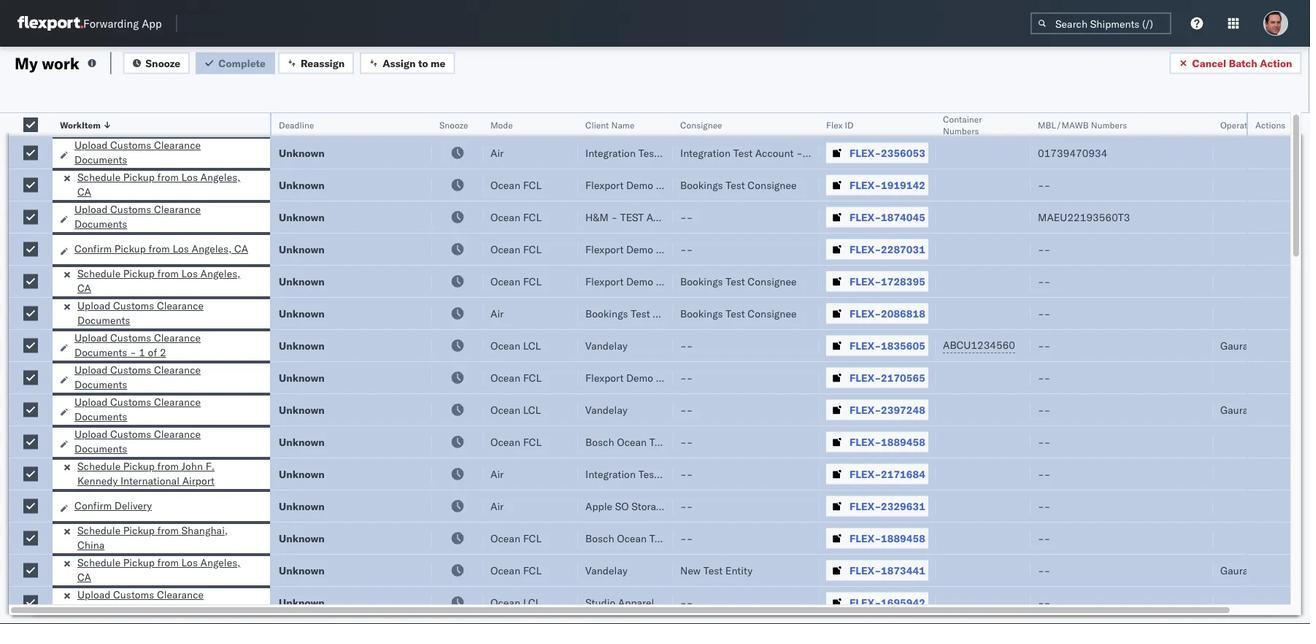 Task type: locate. For each thing, give the bounding box(es) containing it.
forwarding app
[[83, 16, 162, 30]]

flex- down flex-2397248
[[850, 435, 881, 448]]

10 flex- from the top
[[850, 435, 881, 448]]

john
[[181, 460, 203, 473]]

7 fcl from the top
[[523, 532, 542, 544]]

1 schedule pickup from los angeles, ca link from the top
[[77, 170, 251, 199]]

1 lcl from the top
[[523, 339, 541, 352]]

reassign
[[301, 57, 345, 69]]

1 vertical spatial 1889458
[[881, 532, 925, 544]]

schedule inside schedule pickup from john f. kennedy international airport
[[77, 460, 121, 473]]

mode button
[[483, 116, 563, 131]]

confirm inside confirm pickup from los angeles, ca button
[[74, 242, 112, 255]]

4 schedule from the top
[[77, 524, 121, 537]]

gaurav
[[1220, 339, 1253, 352], [1220, 403, 1253, 416], [1220, 564, 1253, 577]]

flex- down flex-1919142
[[850, 211, 881, 223]]

1 vertical spatial gaurav
[[1220, 403, 1253, 416]]

clearance for flex-2397248
[[154, 396, 201, 408]]

los for flex-1873441
[[181, 556, 198, 569]]

flex-2356053
[[850, 146, 925, 159]]

1 fcl from the top
[[523, 178, 542, 191]]

upload
[[74, 139, 108, 151], [74, 203, 108, 216], [77, 299, 111, 312], [74, 331, 108, 344], [74, 363, 108, 376], [74, 396, 108, 408], [74, 428, 108, 440], [77, 588, 111, 601]]

1 gaurav from the top
[[1220, 339, 1253, 352]]

0 vertical spatial bosch ocean test
[[585, 435, 669, 448]]

gaurav jawla for flex-1835605
[[1220, 339, 1281, 352]]

1 horizontal spatial account
[[755, 146, 794, 159]]

lcl for upload customs clearance documents
[[523, 403, 541, 416]]

1 vertical spatial gaurav jawla
[[1220, 403, 1281, 416]]

upload customs clearance documents button
[[74, 138, 254, 169], [74, 202, 254, 233], [74, 363, 254, 393], [74, 395, 254, 425], [74, 427, 254, 458]]

2 bosch ocean test from the top
[[585, 532, 669, 544]]

flex-1873441 button
[[826, 560, 928, 581], [826, 560, 928, 581]]

flexport
[[585, 178, 624, 191], [585, 243, 624, 255], [585, 275, 624, 288], [585, 371, 624, 384]]

upload for flex-1874045
[[74, 203, 108, 216]]

1 gaurav jawla from the top
[[1220, 339, 1281, 352]]

flexport demo consignee for flex-2170565
[[585, 371, 705, 384]]

2 resize handle column header from the left
[[253, 113, 270, 624]]

on down the 'consignee' 'button'
[[710, 146, 726, 159]]

numbers
[[1091, 119, 1127, 130], [943, 125, 979, 136]]

1 jawla from the top
[[1256, 339, 1281, 352]]

flex- down flex-2086818
[[850, 339, 881, 352]]

clearance for flex-2170565
[[154, 363, 201, 376]]

7 resize handle column header from the left
[[801, 113, 819, 624]]

customs for flex-1835605
[[110, 331, 151, 344]]

2 vertical spatial gaurav jawla
[[1220, 564, 1281, 577]]

3 schedule from the top
[[77, 460, 121, 473]]

upload customs clearance documents link for h&m - test account
[[74, 202, 254, 231]]

schedule down confirm pickup from los angeles, ca button
[[77, 267, 121, 280]]

1 flex- from the top
[[850, 146, 881, 159]]

documents for flex-1889458
[[74, 442, 127, 455]]

unknown
[[279, 146, 325, 159], [279, 178, 325, 191], [279, 211, 325, 223], [279, 243, 325, 255], [279, 275, 325, 288], [279, 307, 325, 320], [279, 339, 325, 352], [279, 371, 325, 384], [279, 403, 325, 416], [279, 435, 325, 448], [279, 467, 325, 480], [279, 500, 325, 512], [279, 532, 325, 544], [279, 564, 325, 577], [279, 596, 325, 609]]

demo
[[626, 178, 653, 191], [626, 243, 653, 255], [626, 275, 653, 288], [626, 371, 653, 384]]

ca inside button
[[234, 242, 248, 255]]

2 gaurav jawla from the top
[[1220, 403, 1281, 416]]

4 flexport demo consignee from the top
[[585, 371, 705, 384]]

1889458 up "1873441"
[[881, 532, 925, 544]]

bosch up apple
[[585, 435, 614, 448]]

flex- down flex-1835605
[[850, 371, 881, 384]]

documents inside upload customs clearance documents - 1 of 2
[[74, 346, 127, 359]]

resize handle column header for container numbers
[[1013, 113, 1031, 624]]

1 vertical spatial ocean lcl
[[490, 403, 541, 416]]

clearance for flex-1835605
[[154, 331, 201, 344]]

cancel batch action
[[1192, 57, 1292, 69]]

schedule pickup from los angeles, ca link down confirm pickup from los angeles, ca button
[[77, 266, 251, 296]]

snooze down app
[[145, 57, 180, 69]]

schedule for flex-1889458
[[77, 524, 121, 537]]

4 air from the top
[[490, 500, 504, 512]]

12 unknown from the top
[[279, 500, 325, 512]]

11 flex- from the top
[[850, 467, 881, 480]]

6 flex- from the top
[[850, 307, 881, 320]]

schedule up china
[[77, 524, 121, 537]]

flexport demo consignee for flex-1919142
[[585, 178, 705, 191]]

2 flexport from the top
[[585, 243, 624, 255]]

jawla for flex-1835605
[[1256, 339, 1281, 352]]

upload inside upload customs clearance documents - 1 of 2
[[74, 331, 108, 344]]

1 horizontal spatial on
[[805, 146, 820, 159]]

integration test account - on ag down name at the left of page
[[585, 146, 742, 159]]

3 upload customs clearance documents button from the top
[[74, 363, 254, 393]]

1 vertical spatial schedule pickup from los angeles, ca
[[77, 267, 241, 294]]

flex-1889458 button
[[826, 432, 928, 452], [826, 432, 928, 452], [826, 528, 928, 548], [826, 528, 928, 548]]

clearance
[[154, 139, 201, 151], [154, 203, 201, 216], [157, 299, 204, 312], [154, 331, 201, 344], [154, 363, 201, 376], [154, 396, 201, 408], [154, 428, 201, 440], [157, 588, 204, 601]]

clearance for flex-1889458
[[154, 428, 201, 440]]

1 vertical spatial lcl
[[523, 403, 541, 416]]

upload customs clearance documents link
[[74, 138, 254, 167], [74, 202, 254, 231], [77, 299, 251, 328], [74, 363, 254, 392], [74, 395, 254, 424], [74, 427, 254, 456], [77, 588, 251, 617]]

1 ag from the left
[[728, 146, 742, 159]]

gaurav for 1835605
[[1220, 339, 1253, 352]]

flex-2397248 button
[[826, 400, 928, 420], [826, 400, 928, 420]]

0 horizontal spatial integration
[[585, 146, 636, 159]]

5 resize handle column header from the left
[[561, 113, 578, 624]]

ocean
[[490, 178, 520, 191], [490, 211, 520, 223], [490, 243, 520, 255], [490, 275, 520, 288], [490, 339, 520, 352], [490, 371, 520, 384], [490, 403, 520, 416], [490, 435, 520, 448], [617, 435, 647, 448], [490, 532, 520, 544], [617, 532, 647, 544], [490, 564, 520, 577], [490, 596, 520, 609]]

None checkbox
[[23, 146, 38, 160], [23, 178, 38, 192], [23, 274, 38, 289], [23, 338, 38, 353], [23, 370, 38, 385], [23, 467, 38, 481], [23, 499, 38, 513], [23, 531, 38, 546], [23, 563, 38, 578], [23, 146, 38, 160], [23, 178, 38, 192], [23, 274, 38, 289], [23, 338, 38, 353], [23, 370, 38, 385], [23, 467, 38, 481], [23, 499, 38, 513], [23, 531, 38, 546], [23, 563, 38, 578]]

pickup for flex-1889458
[[123, 524, 155, 537]]

0 horizontal spatial ag
[[728, 146, 742, 159]]

schedule pickup from los angeles, ca link for flex-1873441
[[77, 555, 251, 585]]

flex-1919142
[[850, 178, 925, 191]]

schedule down china
[[77, 556, 121, 569]]

flex- down flex-2287031
[[850, 275, 881, 288]]

2 integration from the left
[[680, 146, 731, 159]]

flexport demo consignee
[[585, 178, 705, 191], [585, 243, 705, 255], [585, 275, 705, 288], [585, 371, 705, 384]]

2 gaurav from the top
[[1220, 403, 1253, 416]]

2 lcl from the top
[[523, 403, 541, 416]]

3 gaurav from the top
[[1220, 564, 1253, 577]]

1 vertical spatial flex-1889458
[[850, 532, 925, 544]]

upload customs clearance documents for flexport demo consignee
[[74, 363, 201, 391]]

2 on from the left
[[805, 146, 820, 159]]

pickup for flex-1728395
[[123, 267, 155, 280]]

14 unknown from the top
[[279, 564, 325, 577]]

5 unknown from the top
[[279, 275, 325, 288]]

flexport demo consignee for flex-2287031
[[585, 243, 705, 255]]

angeles, inside button
[[192, 242, 232, 255]]

flex id button
[[819, 116, 921, 131]]

vandelay for flex-2397248
[[585, 403, 627, 416]]

flex- down flex-2329631
[[850, 532, 881, 544]]

2 ag from the left
[[823, 146, 837, 159]]

los for flex-1919142
[[181, 171, 198, 184]]

from inside schedule pickup from shanghai, china
[[157, 524, 179, 537]]

ca for flex-1919142
[[77, 185, 91, 198]]

schedule for flex-1873441
[[77, 556, 121, 569]]

container numbers
[[943, 113, 982, 136]]

2 jawla from the top
[[1256, 403, 1281, 416]]

flex-1889458
[[850, 435, 925, 448], [850, 532, 925, 544]]

customs inside upload customs clearance documents - 1 of 2
[[110, 331, 151, 344]]

2 ocean lcl from the top
[[490, 403, 541, 416]]

angeles,
[[200, 171, 241, 184], [192, 242, 232, 255], [200, 267, 241, 280], [200, 556, 241, 569]]

1 upload customs clearance documents button from the top
[[74, 138, 254, 169]]

flex-2287031 button
[[826, 239, 928, 259], [826, 239, 928, 259]]

snooze left mode
[[439, 119, 468, 130]]

1 vertical spatial schedule pickup from los angeles, ca link
[[77, 266, 251, 296]]

1 flexport demo consignee from the top
[[585, 178, 705, 191]]

customs for flex-2170565
[[110, 363, 151, 376]]

1 resize handle column header from the left
[[35, 113, 53, 624]]

flex-1889458 down flex-2329631
[[850, 532, 925, 544]]

flex-1835605 button
[[826, 335, 928, 356], [826, 335, 928, 356]]

flex- down flex id button
[[850, 146, 881, 159]]

flex-2171684 button
[[826, 464, 928, 484], [826, 464, 928, 484]]

2287031
[[881, 243, 925, 255]]

confirm inside confirm delivery "link"
[[74, 499, 112, 512]]

schedule inside schedule pickup from shanghai, china
[[77, 524, 121, 537]]

0 vertical spatial flex-1889458
[[850, 435, 925, 448]]

demo for flex-2170565
[[626, 371, 653, 384]]

schedule down workitem at top
[[77, 171, 121, 184]]

5 fcl from the top
[[523, 371, 542, 384]]

upload customs clearance documents for h&m - test account
[[74, 203, 201, 230]]

demo for flex-1919142
[[626, 178, 653, 191]]

3 flexport from the top
[[585, 275, 624, 288]]

schedule pickup from los angeles, ca for flex-1873441
[[77, 556, 241, 583]]

los inside button
[[173, 242, 189, 255]]

8 resize handle column header from the left
[[918, 113, 936, 624]]

integration down the 'consignee' 'button'
[[680, 146, 731, 159]]

-
[[701, 146, 708, 159], [796, 146, 803, 159], [1038, 178, 1044, 191], [1044, 178, 1050, 191], [611, 211, 618, 223], [680, 211, 687, 223], [687, 211, 693, 223], [680, 243, 687, 255], [687, 243, 693, 255], [1038, 243, 1044, 255], [1044, 243, 1050, 255], [1038, 275, 1044, 288], [1044, 275, 1050, 288], [1038, 307, 1044, 320], [1044, 307, 1050, 320], [680, 339, 687, 352], [687, 339, 693, 352], [1038, 339, 1044, 352], [1044, 339, 1050, 352], [130, 346, 136, 359], [680, 371, 687, 384], [687, 371, 693, 384], [1038, 371, 1044, 384], [1044, 371, 1050, 384], [680, 403, 687, 416], [687, 403, 693, 416], [1038, 403, 1044, 416], [1044, 403, 1050, 416], [680, 435, 687, 448], [687, 435, 693, 448], [1038, 435, 1044, 448], [1044, 435, 1050, 448], [680, 467, 687, 480], [687, 467, 693, 480], [1038, 467, 1044, 480], [1044, 467, 1050, 480], [680, 500, 687, 512], [687, 500, 693, 512], [1038, 500, 1044, 512], [1044, 500, 1050, 512], [680, 532, 687, 544], [687, 532, 693, 544], [1038, 532, 1044, 544], [1044, 532, 1050, 544], [1038, 564, 1044, 577], [1044, 564, 1050, 577], [680, 596, 687, 609], [687, 596, 693, 609], [1038, 596, 1044, 609], [1044, 596, 1050, 609]]

bosch ocean test up so
[[585, 435, 669, 448]]

2 schedule from the top
[[77, 267, 121, 280]]

integration
[[585, 146, 636, 159], [680, 146, 731, 159]]

flex
[[826, 119, 843, 130]]

1 account from the left
[[660, 146, 699, 159]]

schedule pickup from los angeles, ca down schedule pickup from shanghai, china link
[[77, 556, 241, 583]]

bosch down apple
[[585, 532, 614, 544]]

numbers right "mbl/mawb"
[[1091, 119, 1127, 130]]

snooze button
[[123, 52, 190, 74]]

2 vertical spatial jawla
[[1256, 564, 1281, 577]]

so
[[615, 500, 629, 512]]

6 ocean fcl from the top
[[490, 435, 542, 448]]

2 vertical spatial gaurav
[[1220, 564, 1253, 577]]

ag down 'flex'
[[823, 146, 837, 159]]

0 vertical spatial vandelay
[[585, 339, 627, 352]]

0 vertical spatial lcl
[[523, 339, 541, 352]]

1889458 up 2171684
[[881, 435, 925, 448]]

1 ocean lcl from the top
[[490, 339, 541, 352]]

0 vertical spatial ocean lcl
[[490, 339, 541, 352]]

gaurav for 2397248
[[1220, 403, 1253, 416]]

1 horizontal spatial integration
[[680, 146, 731, 159]]

lcl
[[523, 339, 541, 352], [523, 403, 541, 416], [523, 596, 541, 609]]

jawla
[[1256, 339, 1281, 352], [1256, 403, 1281, 416], [1256, 564, 1281, 577]]

schedule up the kennedy
[[77, 460, 121, 473]]

los
[[181, 171, 198, 184], [173, 242, 189, 255], [181, 267, 198, 280], [181, 556, 198, 569]]

1 vertical spatial vandelay
[[585, 403, 627, 416]]

gaurav jawla
[[1220, 339, 1281, 352], [1220, 403, 1281, 416], [1220, 564, 1281, 577]]

1 horizontal spatial numbers
[[1091, 119, 1127, 130]]

integration test account - on ag down the 'consignee' 'button'
[[680, 146, 837, 159]]

upload customs clearance documents button for bosch
[[74, 427, 254, 458]]

flex-1874045 button
[[826, 207, 928, 227], [826, 207, 928, 227]]

flexport for flex-1919142
[[585, 178, 624, 191]]

upload customs clearance documents for integration test account - on ag
[[74, 139, 201, 166]]

confirm
[[74, 242, 112, 255], [74, 499, 112, 512]]

flex- down flex-1873441
[[850, 596, 881, 609]]

10 resize handle column header from the left
[[1195, 113, 1213, 624]]

schedule pickup from los angeles, ca link down schedule pickup from shanghai, china link
[[77, 555, 251, 585]]

documents
[[74, 153, 127, 166], [74, 217, 127, 230], [77, 314, 130, 327], [74, 346, 127, 359], [74, 378, 127, 391], [74, 410, 127, 423], [74, 442, 127, 455], [77, 603, 130, 616]]

4 unknown from the top
[[279, 243, 325, 255]]

5 schedule from the top
[[77, 556, 121, 569]]

flex- up flex-1695942
[[850, 564, 881, 577]]

1 vertical spatial snooze
[[439, 119, 468, 130]]

account down the 'consignee' 'button'
[[755, 146, 794, 159]]

1 confirm from the top
[[74, 242, 112, 255]]

account
[[660, 146, 699, 159], [755, 146, 794, 159]]

resize handle column header
[[35, 113, 53, 624], [253, 113, 270, 624], [415, 113, 432, 624], [466, 113, 483, 624], [561, 113, 578, 624], [655, 113, 673, 624], [801, 113, 819, 624], [918, 113, 936, 624], [1013, 113, 1031, 624], [1195, 113, 1213, 624], [1273, 113, 1290, 624]]

1728395
[[881, 275, 925, 288]]

2 vertical spatial schedule pickup from los angeles, ca
[[77, 556, 241, 583]]

13 unknown from the top
[[279, 532, 325, 544]]

integration down client name
[[585, 146, 636, 159]]

ag
[[728, 146, 742, 159], [823, 146, 837, 159]]

2 integration test account - on ag from the left
[[680, 146, 837, 159]]

flex-1889458 up flex-2171684
[[850, 435, 925, 448]]

2 vertical spatial vandelay
[[585, 564, 627, 577]]

2 vertical spatial lcl
[[523, 596, 541, 609]]

1 vertical spatial confirm
[[74, 499, 112, 512]]

4 demo from the top
[[626, 371, 653, 384]]

flex- up flex-1874045
[[850, 178, 881, 191]]

flex- down flex-2171684
[[850, 500, 881, 512]]

schedule pickup from los angeles, ca down workitem button
[[77, 171, 241, 198]]

reassign button
[[278, 52, 354, 74]]

0 horizontal spatial snooze
[[145, 57, 180, 69]]

2 air from the top
[[490, 307, 504, 320]]

fcl
[[523, 178, 542, 191], [523, 211, 542, 223], [523, 243, 542, 255], [523, 275, 542, 288], [523, 371, 542, 384], [523, 435, 542, 448], [523, 532, 542, 544], [523, 564, 542, 577]]

flex- up flex-1835605
[[850, 307, 881, 320]]

customs
[[110, 139, 151, 151], [110, 203, 151, 216], [113, 299, 154, 312], [110, 331, 151, 344], [110, 363, 151, 376], [110, 396, 151, 408], [110, 428, 151, 440], [113, 588, 154, 601]]

0 vertical spatial gaurav jawla
[[1220, 339, 1281, 352]]

6 fcl from the top
[[523, 435, 542, 448]]

0 horizontal spatial numbers
[[943, 125, 979, 136]]

resize handle column header for consignee
[[801, 113, 819, 624]]

from for flex-1873441
[[157, 556, 179, 569]]

- inside upload customs clearance documents - 1 of 2
[[130, 346, 136, 359]]

0 vertical spatial schedule pickup from los angeles, ca
[[77, 171, 241, 198]]

from inside schedule pickup from john f. kennedy international airport
[[157, 460, 179, 473]]

3 resize handle column header from the left
[[415, 113, 432, 624]]

schedule pickup from los angeles, ca link down workitem button
[[77, 170, 251, 199]]

documents for flex-1835605
[[74, 346, 127, 359]]

clearance for flex-2356053
[[154, 139, 201, 151]]

container numbers button
[[936, 110, 1016, 136]]

bosch ocean test down so
[[585, 532, 669, 544]]

bookings test consignee
[[680, 178, 797, 191], [680, 275, 797, 288], [585, 307, 702, 320], [680, 307, 797, 320]]

2 vertical spatial schedule pickup from los angeles, ca link
[[77, 555, 251, 585]]

pickup for flex-1873441
[[123, 556, 155, 569]]

schedule pickup from los angeles, ca for flex-1919142
[[77, 171, 241, 198]]

1 vertical spatial bosch
[[585, 532, 614, 544]]

account up the account
[[660, 146, 699, 159]]

0 vertical spatial schedule pickup from los angeles, ca link
[[77, 170, 251, 199]]

pickup inside schedule pickup from john f. kennedy international airport
[[123, 460, 155, 473]]

11 unknown from the top
[[279, 467, 325, 480]]

0 horizontal spatial account
[[660, 146, 699, 159]]

delivery
[[114, 499, 152, 512]]

schedule pickup from los angeles, ca down confirm pickup from los angeles, ca button
[[77, 267, 241, 294]]

upload customs clearance documents - 1 of 2 button
[[74, 331, 254, 361]]

ca for flex-1728395
[[77, 282, 91, 294]]

2 flexport demo consignee from the top
[[585, 243, 705, 255]]

flex-
[[850, 146, 881, 159], [850, 178, 881, 191], [850, 211, 881, 223], [850, 243, 881, 255], [850, 275, 881, 288], [850, 307, 881, 320], [850, 339, 881, 352], [850, 371, 881, 384], [850, 403, 881, 416], [850, 435, 881, 448], [850, 467, 881, 480], [850, 500, 881, 512], [850, 532, 881, 544], [850, 564, 881, 577], [850, 596, 881, 609]]

0 vertical spatial confirm
[[74, 242, 112, 255]]

test
[[638, 146, 658, 159], [733, 146, 753, 159], [726, 178, 745, 191], [726, 275, 745, 288], [631, 307, 650, 320], [726, 307, 745, 320], [649, 435, 669, 448], [649, 532, 669, 544], [703, 564, 723, 577]]

1 vertical spatial jawla
[[1256, 403, 1281, 416]]

0 vertical spatial bosch
[[585, 435, 614, 448]]

0 vertical spatial jawla
[[1256, 339, 1281, 352]]

12 flex- from the top
[[850, 500, 881, 512]]

2171684
[[881, 467, 925, 480]]

None checkbox
[[23, 118, 38, 132], [23, 210, 38, 224], [23, 242, 38, 257], [23, 306, 38, 321], [23, 403, 38, 417], [23, 435, 38, 449], [23, 595, 38, 610], [23, 118, 38, 132], [23, 210, 38, 224], [23, 242, 38, 257], [23, 306, 38, 321], [23, 403, 38, 417], [23, 435, 38, 449], [23, 595, 38, 610]]

3 vandelay from the top
[[585, 564, 627, 577]]

ag down the 'consignee' 'button'
[[728, 146, 742, 159]]

my work
[[15, 53, 79, 73]]

new test entity
[[680, 564, 753, 577]]

flex- down flex-1874045
[[850, 243, 881, 255]]

bosch ocean test
[[585, 435, 669, 448], [585, 532, 669, 544]]

international
[[120, 474, 180, 487]]

(do
[[669, 500, 691, 512]]

numbers inside mbl/mawb numbers button
[[1091, 119, 1127, 130]]

mbl/mawb
[[1038, 119, 1089, 130]]

3 schedule pickup from los angeles, ca from the top
[[77, 556, 241, 583]]

0 vertical spatial snooze
[[145, 57, 180, 69]]

ocean lcl for upload customs clearance documents
[[490, 403, 541, 416]]

numbers down the container
[[943, 125, 979, 136]]

clearance inside upload customs clearance documents - 1 of 2
[[154, 331, 201, 344]]

schedule pickup from los angeles, ca
[[77, 171, 241, 198], [77, 267, 241, 294], [77, 556, 241, 583]]

2 schedule pickup from los angeles, ca link from the top
[[77, 266, 251, 296]]

1 vertical spatial bosch ocean test
[[585, 532, 669, 544]]

10 unknown from the top
[[279, 435, 325, 448]]

deadline
[[279, 119, 314, 130]]

4 upload customs clearance documents button from the top
[[74, 395, 254, 425]]

vandelay for flex-1873441
[[585, 564, 627, 577]]

0 vertical spatial 1889458
[[881, 435, 925, 448]]

from for flex-1728395
[[157, 267, 179, 280]]

11 resize handle column header from the left
[[1273, 113, 1290, 624]]

angeles, for flex-1873441
[[200, 556, 241, 569]]

2 schedule pickup from los angeles, ca from the top
[[77, 267, 241, 294]]

7 ocean fcl from the top
[[490, 532, 542, 544]]

9 flex- from the top
[[850, 403, 881, 416]]

schedule pickup from los angeles, ca for flex-1728395
[[77, 267, 241, 294]]

1
[[139, 346, 145, 359]]

6 resize handle column header from the left
[[655, 113, 673, 624]]

2 vertical spatial ocean lcl
[[490, 596, 541, 609]]

air
[[490, 146, 504, 159], [490, 307, 504, 320], [490, 467, 504, 480], [490, 500, 504, 512]]

1 horizontal spatial ag
[[823, 146, 837, 159]]

bookings test consignee for flex-1919142
[[680, 178, 797, 191]]

0 vertical spatial gaurav
[[1220, 339, 1253, 352]]

5 upload customs clearance documents button from the top
[[74, 427, 254, 458]]

flex- down "flex-2170565" in the right bottom of the page
[[850, 403, 881, 416]]

abcu1234560
[[943, 339, 1015, 351]]

2 upload customs clearance documents button from the top
[[74, 202, 254, 233]]

5 flex- from the top
[[850, 275, 881, 288]]

1 bosch from the top
[[585, 435, 614, 448]]

mode
[[490, 119, 513, 130]]

numbers inside 'container numbers'
[[943, 125, 979, 136]]

operator
[[1220, 119, 1255, 130]]

jawla for flex-1873441
[[1256, 564, 1281, 577]]

1 schedule from the top
[[77, 171, 121, 184]]

on down flex id button
[[805, 146, 820, 159]]

14 flex- from the top
[[850, 564, 881, 577]]

--
[[1038, 178, 1050, 191], [680, 211, 693, 223], [680, 243, 693, 255], [1038, 243, 1050, 255], [1038, 275, 1050, 288], [1038, 307, 1050, 320], [680, 339, 693, 352], [1038, 339, 1050, 352], [680, 371, 693, 384], [1038, 371, 1050, 384], [680, 403, 693, 416], [1038, 403, 1050, 416], [680, 435, 693, 448], [1038, 435, 1050, 448], [680, 467, 693, 480], [1038, 467, 1050, 480], [680, 500, 693, 512], [1038, 500, 1050, 512], [680, 532, 693, 544], [1038, 532, 1050, 544], [1038, 564, 1050, 577], [680, 596, 693, 609], [1038, 596, 1050, 609]]

3 gaurav jawla from the top
[[1220, 564, 1281, 577]]

bookings
[[680, 178, 723, 191], [680, 275, 723, 288], [585, 307, 628, 320], [680, 307, 723, 320]]

flex-2170565 button
[[826, 367, 928, 388], [826, 367, 928, 388]]

app
[[142, 16, 162, 30]]

air for integration test account - on ag
[[490, 146, 504, 159]]

pickup inside schedule pickup from shanghai, china
[[123, 524, 155, 537]]

apple so storage (do not use)
[[585, 500, 742, 512]]

upload customs clearance documents link for bosch ocean test
[[74, 427, 254, 456]]

1 air from the top
[[490, 146, 504, 159]]

documents for flex-2397248
[[74, 410, 127, 423]]

1 demo from the top
[[626, 178, 653, 191]]

0 horizontal spatial on
[[710, 146, 726, 159]]

flexport for flex-2287031
[[585, 243, 624, 255]]

schedule pickup from shanghai, china
[[77, 524, 228, 551]]

h&m - test account
[[585, 211, 695, 223]]

not
[[693, 500, 714, 512]]

test
[[620, 211, 644, 223]]

2 flex-1889458 from the top
[[850, 532, 925, 544]]

Search Shipments (/) text field
[[1031, 12, 1171, 34]]

upload customs clearance documents
[[74, 139, 201, 166], [74, 203, 201, 230], [77, 299, 204, 327], [74, 363, 201, 391], [74, 396, 201, 423], [74, 428, 201, 455], [77, 588, 204, 616]]

flex- up flex-2329631
[[850, 467, 881, 480]]

7 unknown from the top
[[279, 339, 325, 352]]



Task type: describe. For each thing, give the bounding box(es) containing it.
confirm for confirm pickup from los angeles, ca
[[74, 242, 112, 255]]

upload customs clearance documents link for vandelay
[[74, 395, 254, 424]]

confirm pickup from los angeles, ca link
[[74, 242, 248, 256]]

4 ocean fcl from the top
[[490, 275, 542, 288]]

flex-1873441
[[850, 564, 925, 577]]

demo for flex-2287031
[[626, 243, 653, 255]]

confirm for confirm delivery
[[74, 499, 112, 512]]

1 1889458 from the top
[[881, 435, 925, 448]]

15 unknown from the top
[[279, 596, 325, 609]]

bookings test consignee for flex-1728395
[[680, 275, 797, 288]]

2170565
[[881, 371, 925, 384]]

client name button
[[578, 116, 658, 131]]

cancel
[[1192, 57, 1226, 69]]

angeles, for flex-1919142
[[200, 171, 241, 184]]

consignee button
[[673, 116, 804, 131]]

numbers for mbl/mawb numbers
[[1091, 119, 1127, 130]]

resize handle column header for workitem
[[253, 113, 270, 624]]

clearance for flex-1874045
[[154, 203, 201, 216]]

bookings test consignee for flex-2086818
[[680, 307, 797, 320]]

upload for flex-1835605
[[74, 331, 108, 344]]

jawla for flex-2397248
[[1256, 403, 1281, 416]]

customs for flex-2356053
[[110, 139, 151, 151]]

flex-1874045
[[850, 211, 925, 223]]

customs for flex-2397248
[[110, 396, 151, 408]]

resize handle column header for flex id
[[918, 113, 936, 624]]

h&m
[[585, 211, 609, 223]]

customs for flex-1874045
[[110, 203, 151, 216]]

work
[[42, 53, 79, 73]]

2397248
[[881, 403, 925, 416]]

maeu22193560t3
[[1038, 211, 1130, 223]]

air for apple so storage (do not use)
[[490, 500, 504, 512]]

2 1889458 from the top
[[881, 532, 925, 544]]

resize handle column header for mode
[[561, 113, 578, 624]]

3 unknown from the top
[[279, 211, 325, 223]]

1873441
[[881, 564, 925, 577]]

assign
[[383, 57, 416, 69]]

bookings for flex-1728395
[[680, 275, 723, 288]]

upload customs clearance documents button for h&m
[[74, 202, 254, 233]]

3 air from the top
[[490, 467, 504, 480]]

deadline button
[[271, 116, 417, 131]]

angeles, for flex-1728395
[[200, 267, 241, 280]]

cancel batch action button
[[1169, 52, 1302, 74]]

from for flex-1889458
[[157, 524, 179, 537]]

3 flex- from the top
[[850, 211, 881, 223]]

shanghai,
[[181, 524, 228, 537]]

flexport. image
[[18, 16, 83, 31]]

1 flex-1889458 from the top
[[850, 435, 925, 448]]

1 horizontal spatial snooze
[[439, 119, 468, 130]]

bookings for flex-1919142
[[680, 178, 723, 191]]

schedule pickup from los angeles, ca link for flex-1728395
[[77, 266, 251, 296]]

flexport for flex-1728395
[[585, 275, 624, 288]]

flexport for flex-2170565
[[585, 371, 624, 384]]

2 account from the left
[[755, 146, 794, 159]]

9 unknown from the top
[[279, 403, 325, 416]]

2329631
[[881, 500, 925, 512]]

upload for flex-2356053
[[74, 139, 108, 151]]

2 fcl from the top
[[523, 211, 542, 223]]

13 flex- from the top
[[850, 532, 881, 544]]

new
[[680, 564, 701, 577]]

use)
[[716, 500, 742, 512]]

7 flex- from the top
[[850, 339, 881, 352]]

2 bosch from the top
[[585, 532, 614, 544]]

flex-1728395
[[850, 275, 925, 288]]

1 on from the left
[[710, 146, 726, 159]]

4 resize handle column header from the left
[[466, 113, 483, 624]]

of
[[148, 346, 157, 359]]

vandelay for flex-1835605
[[585, 339, 627, 352]]

8 unknown from the top
[[279, 371, 325, 384]]

schedule for flex-2171684
[[77, 460, 121, 473]]

gaurav for 1873441
[[1220, 564, 1253, 577]]

1 bosch ocean test from the top
[[585, 435, 669, 448]]

actions
[[1255, 119, 1286, 130]]

flex-1835605
[[850, 339, 925, 352]]

container
[[943, 113, 982, 124]]

15 flex- from the top
[[850, 596, 881, 609]]

1 unknown from the top
[[279, 146, 325, 159]]

1695942
[[881, 596, 925, 609]]

1 integration test account - on ag from the left
[[585, 146, 742, 159]]

2 unknown from the top
[[279, 178, 325, 191]]

documents for flex-1874045
[[74, 217, 127, 230]]

schedule pickup from los angeles, ca link for flex-1919142
[[77, 170, 251, 199]]

flex-1695942
[[850, 596, 925, 609]]

gaurav jawla for flex-2397248
[[1220, 403, 1281, 416]]

documents for flex-2356053
[[74, 153, 127, 166]]

flex-2171684
[[850, 467, 925, 480]]

demo for flex-1728395
[[626, 275, 653, 288]]

1 integration from the left
[[585, 146, 636, 159]]

2 ocean fcl from the top
[[490, 211, 542, 223]]

8 ocean fcl from the top
[[490, 564, 542, 577]]

ocean lcl for upload customs clearance documents - 1 of 2
[[490, 339, 541, 352]]

8 fcl from the top
[[523, 564, 542, 577]]

2356053
[[881, 146, 925, 159]]

3 ocean fcl from the top
[[490, 243, 542, 255]]

confirm pickup from los angeles, ca
[[74, 242, 248, 255]]

client name
[[585, 119, 634, 130]]

my
[[15, 53, 38, 73]]

upload for flex-1889458
[[74, 428, 108, 440]]

consignee inside 'button'
[[680, 119, 722, 130]]

schedule pickup from shanghai, china link
[[77, 523, 251, 552]]

kennedy
[[77, 474, 118, 487]]

airport
[[182, 474, 215, 487]]

pickup inside button
[[114, 242, 146, 255]]

pickup for flex-2171684
[[123, 460, 155, 473]]

3 fcl from the top
[[523, 243, 542, 255]]

upload for flex-2170565
[[74, 363, 108, 376]]

apparel
[[618, 596, 654, 609]]

upload customs clearance documents - 1 of 2
[[74, 331, 201, 359]]

action
[[1260, 57, 1292, 69]]

to
[[418, 57, 428, 69]]

id
[[845, 119, 854, 130]]

assign to me
[[383, 57, 445, 69]]

entity
[[725, 564, 753, 577]]

2086818
[[881, 307, 925, 320]]

resize handle column header for client name
[[655, 113, 673, 624]]

schedule pickup from john f. kennedy international airport link
[[77, 459, 251, 488]]

workitem button
[[53, 116, 255, 131]]

resize handle column header for mbl/mawb numbers
[[1195, 113, 1213, 624]]

workitem
[[60, 119, 101, 130]]

6 unknown from the top
[[279, 307, 325, 320]]

3 lcl from the top
[[523, 596, 541, 609]]

8 flex- from the top
[[850, 371, 881, 384]]

documents for flex-2170565
[[74, 378, 127, 391]]

me
[[431, 57, 445, 69]]

upload customs clearance documents button for flexport
[[74, 363, 254, 393]]

1874045
[[881, 211, 925, 223]]

upload customs clearance documents button for integration
[[74, 138, 254, 169]]

upload customs clearance documents - 1 of 2 link
[[74, 331, 254, 360]]

4 fcl from the top
[[523, 275, 542, 288]]

forwarding app link
[[18, 16, 162, 31]]

air for bookings test consignee
[[490, 307, 504, 320]]

01739470934
[[1038, 146, 1108, 159]]

lcl for upload customs clearance documents - 1 of 2
[[523, 339, 541, 352]]

from for flex-2171684
[[157, 460, 179, 473]]

1 ocean fcl from the top
[[490, 178, 542, 191]]

upload customs clearance documents for vandelay
[[74, 396, 201, 423]]

numbers for container numbers
[[943, 125, 979, 136]]

f.
[[206, 460, 215, 473]]

upload customs clearance documents for bosch ocean test
[[74, 428, 201, 455]]

assign to me button
[[360, 52, 455, 74]]

customs for flex-1889458
[[110, 428, 151, 440]]

confirm delivery
[[74, 499, 152, 512]]

los for flex-1728395
[[181, 267, 198, 280]]

bookings for flex-2086818
[[680, 307, 723, 320]]

schedule pickup from john f. kennedy international airport
[[77, 460, 215, 487]]

1919142
[[881, 178, 925, 191]]

pickup for flex-1919142
[[123, 171, 155, 184]]

studio
[[585, 596, 615, 609]]

confirm pickup from los angeles, ca button
[[74, 242, 248, 258]]

batch
[[1229, 57, 1257, 69]]

ca for flex-1873441
[[77, 571, 91, 583]]

storage
[[631, 500, 667, 512]]

1835605
[[881, 339, 925, 352]]

3 ocean lcl from the top
[[490, 596, 541, 609]]

mbl/mawb numbers button
[[1031, 116, 1198, 131]]

account
[[646, 211, 695, 223]]

2
[[160, 346, 166, 359]]

schedule for flex-1919142
[[77, 171, 121, 184]]

flex-2170565
[[850, 371, 925, 384]]

from inside the confirm pickup from los angeles, ca link
[[149, 242, 170, 255]]

resize handle column header for deadline
[[415, 113, 432, 624]]

5 ocean fcl from the top
[[490, 371, 542, 384]]

flex-2329631
[[850, 500, 925, 512]]

flex-2397248
[[850, 403, 925, 416]]

confirm delivery button
[[74, 498, 152, 515]]

snooze inside button
[[145, 57, 180, 69]]

4 flex- from the top
[[850, 243, 881, 255]]

confirm delivery link
[[74, 498, 152, 513]]

client
[[585, 119, 609, 130]]

name
[[611, 119, 634, 130]]

upload customs clearance documents link for flexport demo consignee
[[74, 363, 254, 392]]

2 flex- from the top
[[850, 178, 881, 191]]

gaurav jawla for flex-1873441
[[1220, 564, 1281, 577]]

from for flex-1919142
[[157, 171, 179, 184]]

flex-2287031
[[850, 243, 925, 255]]

schedule for flex-1728395
[[77, 267, 121, 280]]



Task type: vqa. For each thing, say whether or not it's contained in the screenshot.


